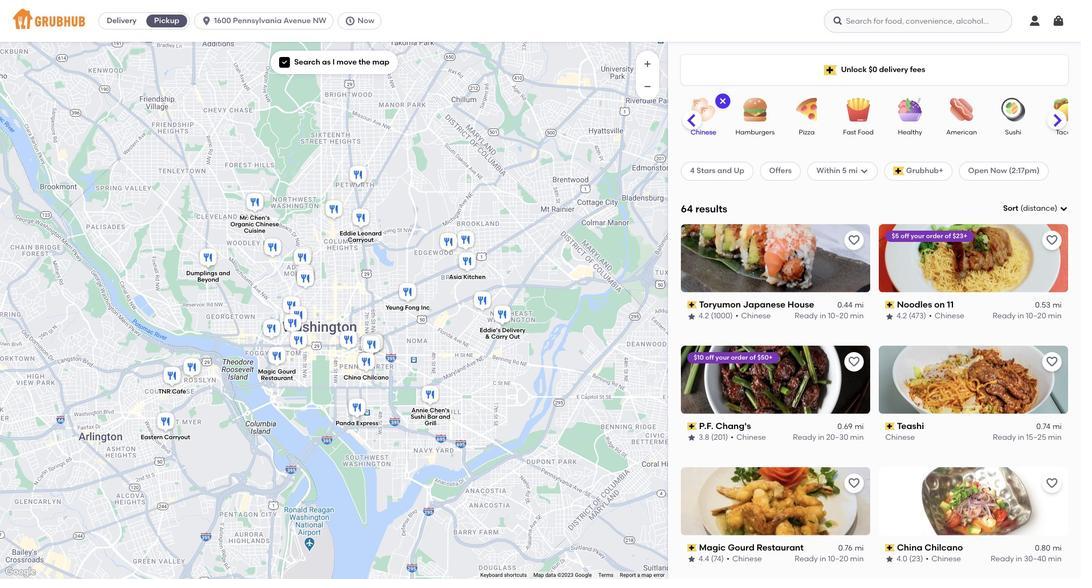 Task type: describe. For each thing, give the bounding box(es) containing it.
stars
[[697, 166, 716, 176]]

toryumon japanese house - arlington image
[[181, 356, 203, 380]]

open now (2:17pm)
[[968, 166, 1040, 176]]

move
[[337, 58, 357, 67]]

2 horizontal spatial and
[[718, 166, 732, 176]]

order for chang's
[[731, 354, 748, 361]]

noodles on 11 image
[[338, 329, 359, 353]]

in for china chilcano
[[1016, 555, 1022, 564]]

mi for chang's
[[855, 422, 864, 431]]

min for china chilcano
[[1048, 555, 1062, 564]]

subscription pass image for noodles on 11
[[886, 301, 895, 309]]

sushi image
[[995, 98, 1032, 122]]

4.4 (74)
[[699, 555, 724, 564]]

search
[[294, 58, 320, 67]]

0.53 mi
[[1035, 301, 1062, 310]]

star icon image for china chilcano
[[886, 555, 894, 564]]

4.0 (23)
[[897, 555, 923, 564]]

magic gourd restaurant logo image
[[681, 467, 870, 536]]

and inside "annie chen's sushi bar and grill"
[[439, 413, 450, 420]]

dumplings
[[186, 270, 217, 277]]

min for teashi
[[1048, 433, 1062, 442]]

distance
[[1023, 204, 1055, 213]]

chinese down chang's
[[737, 433, 766, 442]]

ready for noodles on 11
[[993, 312, 1016, 321]]

eddie's
[[480, 327, 501, 334]]

i
[[333, 58, 335, 67]]

4.2 (1000)
[[699, 312, 733, 321]]

eastern carry out image
[[295, 265, 316, 289]]

min for toryumon japanese house
[[850, 312, 864, 321]]

• for japanese
[[736, 312, 739, 321]]

panda chinese restaurant image
[[472, 290, 493, 313]]

4 stars and up
[[690, 166, 745, 176]]

isshin asian bistro (originally wok and roll 18th st nw) image
[[292, 247, 313, 270]]

(23)
[[909, 555, 923, 564]]

mr. chen's organic chinese cuisine image
[[244, 191, 266, 215]]

off for noodles
[[901, 232, 909, 240]]

china chilcano image
[[356, 351, 377, 375]]

tacos image
[[1046, 98, 1081, 122]]

&
[[485, 334, 490, 341]]

terms link
[[599, 572, 614, 578]]

toryumon
[[699, 300, 741, 310]]

yeung fong inc image
[[397, 281, 419, 305]]

the
[[359, 58, 371, 67]]

up
[[734, 166, 745, 176]]

open
[[968, 166, 989, 176]]

organic
[[230, 221, 254, 228]]

save this restaurant image for japanese
[[848, 234, 861, 247]]

tnr
[[158, 388, 171, 395]]

nw
[[313, 16, 326, 25]]

main navigation navigation
[[0, 0, 1081, 42]]

eastern carryout
[[141, 434, 190, 441]]

0.80
[[1035, 544, 1051, 553]]

p.f. chang's
[[699, 421, 751, 431]]

map region
[[0, 0, 735, 579]]

grubhub plus flag logo image for unlock $0 delivery fees
[[824, 65, 837, 75]]

unlock $0 delivery fees
[[841, 65, 926, 74]]

ready for teashi
[[993, 433, 1016, 442]]

1 vertical spatial map
[[642, 572, 652, 578]]

a
[[637, 572, 640, 578]]

chinese inside mr. chen's organic chinese cuisine eddie leonard carryout
[[256, 221, 279, 228]]

$0
[[869, 65, 878, 74]]

your for p.f.
[[716, 354, 730, 361]]

chinese image
[[685, 98, 723, 122]]

china inside the map region
[[344, 374, 361, 381]]

new dynasty image
[[281, 295, 302, 318]]

in for teashi
[[1018, 433, 1025, 442]]

carryout inside mr. chen's organic chinese cuisine eddie leonard carryout
[[348, 236, 374, 243]]

teashi image
[[288, 304, 309, 328]]

beyond
[[197, 276, 219, 283]]

report
[[620, 572, 636, 578]]

star icon image for magic gourd restaurant
[[688, 555, 696, 564]]

(74)
[[711, 555, 724, 564]]

panda
[[336, 420, 355, 427]]

full kee image
[[364, 332, 386, 356]]

p.f. chang's image
[[282, 312, 303, 336]]

china boy image
[[363, 331, 385, 354]]

johnny's carryout image
[[323, 198, 345, 222]]

cuisine
[[244, 227, 266, 234]]

inc
[[421, 304, 430, 311]]

1 vertical spatial china
[[897, 543, 923, 553]]

0.76
[[838, 544, 853, 553]]

annie chen's sushi bar and grill image
[[420, 384, 441, 408]]

mr.
[[240, 214, 248, 221]]

tacos
[[1056, 129, 1074, 136]]

fong
[[405, 304, 420, 311]]

ready in 10–20 min for house
[[795, 312, 864, 321]]

kitchen
[[463, 274, 486, 281]]

mr. chen's organic chinese cuisine eddie leonard carryout
[[230, 214, 382, 243]]

save this restaurant button for china chilcano
[[1043, 474, 1062, 493]]

ready in 10–20 min for 11
[[993, 312, 1062, 321]]

sharetea dc chinatown image
[[363, 332, 385, 356]]

4.2 (473)
[[897, 312, 927, 321]]

svg image left hamburgers 'image' at the top
[[719, 97, 727, 105]]

eddie's delivery & carry out image
[[492, 304, 513, 327]]

none field containing sort
[[1004, 203, 1068, 214]]

save this restaurant button for teashi
[[1043, 352, 1062, 372]]

delivery inside delivery button
[[107, 16, 137, 25]]

(
[[1021, 204, 1023, 213]]

p.f. chang's  logo image
[[681, 346, 870, 414]]

ready for china chilcano
[[991, 555, 1014, 564]]

min for noodles on 11
[[1048, 312, 1062, 321]]

min for p.f. chang's
[[850, 433, 864, 442]]

save this restaurant image for chilcano
[[1046, 477, 1059, 490]]

$23+
[[953, 232, 968, 240]]

©2023
[[557, 572, 574, 578]]

teashi logo image
[[879, 346, 1068, 414]]

15–25
[[1026, 433, 1047, 442]]

house
[[788, 300, 814, 310]]

1 fish 2 fish image
[[261, 318, 282, 341]]

dumplings and beyond image
[[197, 247, 219, 270]]

delivery button
[[99, 12, 144, 30]]

11
[[947, 300, 954, 310]]

sushi inside "annie chen's sushi bar and grill"
[[411, 413, 426, 420]]

0.74 mi
[[1037, 422, 1062, 431]]

yeung
[[386, 304, 404, 311]]

toryumon japanese house image
[[288, 330, 309, 353]]

mi for japanese
[[855, 301, 864, 310]]

mi for gourd
[[855, 544, 864, 553]]

of for on
[[945, 232, 951, 240]]

report a map error
[[620, 572, 665, 578]]

chang's
[[716, 421, 751, 431]]

hamburgers image
[[737, 98, 774, 122]]

delivery
[[879, 65, 908, 74]]

p.f.
[[699, 421, 714, 431]]

star icon image for p.f. chang's
[[688, 434, 696, 442]]

food
[[858, 129, 874, 136]]

wok & roll (chinatown) image
[[361, 334, 383, 357]]

4
[[690, 166, 695, 176]]

noodles
[[897, 300, 932, 310]]

svg image for now
[[345, 16, 356, 26]]

ready in 10–20 min for restaurant
[[795, 555, 864, 564]]

of for chang's
[[750, 354, 756, 361]]

grubhub plus flag logo image for grubhub+
[[893, 167, 904, 176]]

american image
[[943, 98, 981, 122]]

min for magic gourd restaurant
[[850, 555, 864, 564]]

3.8 (201)
[[699, 433, 728, 442]]

Search for food, convenience, alcohol... search field
[[824, 9, 1013, 33]]

• chinese for chilcano
[[926, 555, 961, 564]]

chilcano inside the map region
[[363, 374, 389, 381]]

0.44 mi
[[838, 301, 864, 310]]

chinese down "toryumon japanese house"
[[741, 312, 771, 321]]

1600 pennsylvania avenue nw button
[[194, 12, 338, 30]]

sort
[[1004, 204, 1019, 213]]

$5 off your order of $23+
[[892, 232, 968, 240]]

in for magic gourd restaurant
[[820, 555, 826, 564]]



Task type: locate. For each thing, give the bounding box(es) containing it.
• right (23)
[[926, 555, 929, 564]]

1 horizontal spatial china chilcano
[[897, 543, 963, 553]]

mi right "0.69"
[[855, 422, 864, 431]]

• down chang's
[[731, 433, 734, 442]]

leonard
[[358, 230, 382, 237]]

ready in 30–40 min
[[991, 555, 1062, 564]]

now inside button
[[358, 16, 375, 25]]

min down "0.76 mi"
[[850, 555, 864, 564]]

china chilcano inside the map region
[[344, 374, 389, 381]]

express
[[356, 420, 378, 427]]

subscription pass image for p.f. chang's
[[688, 423, 697, 430]]

keyboard shortcuts
[[480, 572, 527, 578]]

1 vertical spatial china chilcano
[[897, 543, 963, 553]]

google
[[575, 572, 592, 578]]

city lights of china image
[[293, 245, 314, 269]]

• right (74)
[[727, 555, 730, 564]]

0.76 mi
[[838, 544, 864, 553]]

0 horizontal spatial carryout
[[164, 434, 190, 441]]

sammy carry out image
[[455, 229, 477, 253]]

china chilcano down wok & roll (chinatown) icon
[[344, 374, 389, 381]]

5
[[842, 166, 847, 176]]

chilcano
[[363, 374, 389, 381], [925, 543, 963, 553]]

chinese
[[691, 129, 716, 136], [256, 221, 279, 228], [741, 312, 771, 321], [935, 312, 965, 321], [737, 433, 766, 442], [886, 433, 915, 442], [732, 555, 762, 564], [932, 555, 961, 564]]

subscription pass image for teashi
[[886, 423, 895, 430]]

star icon image
[[688, 312, 696, 321], [886, 312, 894, 321], [688, 434, 696, 442], [688, 555, 696, 564], [886, 555, 894, 564]]

annie
[[412, 407, 428, 414]]

delivery left the pickup
[[107, 16, 137, 25]]

0 horizontal spatial of
[[750, 354, 756, 361]]

dumplings and beyond
[[186, 270, 230, 283]]

1 vertical spatial grubhub plus flag logo image
[[893, 167, 904, 176]]

1 horizontal spatial your
[[911, 232, 925, 240]]

svg image up unlock
[[833, 16, 844, 26]]

carryout down 'eddie leonard carryout' icon
[[348, 236, 374, 243]]

within 5 mi
[[817, 166, 858, 176]]

asia kitchen
[[449, 274, 486, 281]]

0 vertical spatial and
[[718, 166, 732, 176]]

ready
[[795, 312, 818, 321], [993, 312, 1016, 321], [793, 433, 816, 442], [993, 433, 1016, 442], [795, 555, 818, 564], [991, 555, 1014, 564]]

your right $10
[[716, 354, 730, 361]]

• for gourd
[[727, 555, 730, 564]]

0.69 mi
[[838, 422, 864, 431]]

mi right "5"
[[849, 166, 858, 176]]

0.74
[[1037, 422, 1051, 431]]

off right $10
[[706, 354, 714, 361]]

save this restaurant image for gourd
[[848, 477, 861, 490]]

0 vertical spatial map
[[372, 58, 390, 67]]

now right open
[[991, 166, 1007, 176]]

0 vertical spatial now
[[358, 16, 375, 25]]

•
[[736, 312, 739, 321], [929, 312, 932, 321], [731, 433, 734, 442], [727, 555, 730, 564], [926, 555, 929, 564]]

0 vertical spatial your
[[911, 232, 925, 240]]

(1000)
[[711, 312, 733, 321]]

chinese down 11
[[935, 312, 965, 321]]

restaurant down magic gourd restaurant image
[[261, 375, 293, 382]]

• chinese for gourd
[[727, 555, 762, 564]]

ready for p.f. chang's
[[793, 433, 816, 442]]

1 horizontal spatial of
[[945, 232, 951, 240]]

grubhub plus flag logo image left unlock
[[824, 65, 837, 75]]

(201)
[[711, 433, 728, 442]]

1 vertical spatial order
[[731, 354, 748, 361]]

1600 pennsylvania avenue nw
[[214, 16, 326, 25]]

1 horizontal spatial magic gourd restaurant
[[699, 543, 804, 553]]

order left $23+
[[926, 232, 943, 240]]

pennsylvania
[[233, 16, 282, 25]]

• chinese right (23)
[[926, 555, 961, 564]]

svg image inside 1600 pennsylvania avenue nw button
[[201, 16, 212, 26]]

1 horizontal spatial carryout
[[348, 236, 374, 243]]

sushi left bar
[[411, 413, 426, 420]]

star icon image left 4.2 (1000)
[[688, 312, 696, 321]]

svg image right "5"
[[860, 167, 869, 176]]

1 horizontal spatial gourd
[[728, 543, 755, 553]]

map right a
[[642, 572, 652, 578]]

• for chilcano
[[926, 555, 929, 564]]

1 horizontal spatial 4.2
[[897, 312, 907, 321]]

of
[[945, 232, 951, 240], [750, 354, 756, 361]]

asia kitchen image
[[457, 250, 478, 274]]

1 4.2 from the left
[[699, 312, 709, 321]]

china chilcano
[[344, 374, 389, 381], [897, 543, 963, 553]]

chen's for bar
[[430, 407, 450, 414]]

gourd inside magic gourd restaurant
[[278, 368, 296, 375]]

mi right 0.80
[[1053, 544, 1062, 553]]

0 horizontal spatial map
[[372, 58, 390, 67]]

subscription pass image for toryumon japanese house
[[688, 301, 697, 309]]

1 horizontal spatial delivery
[[502, 327, 526, 334]]

star icon image left the 4.4
[[688, 555, 696, 564]]

0 vertical spatial chilcano
[[363, 374, 389, 381]]

ready in 10–20 min down 0.44
[[795, 312, 864, 321]]

chinese right mr.
[[256, 221, 279, 228]]

$10
[[694, 354, 704, 361]]

now up the
[[358, 16, 375, 25]]

(2:17pm)
[[1009, 166, 1040, 176]]

1 horizontal spatial china
[[897, 543, 923, 553]]

1 horizontal spatial and
[[439, 413, 450, 420]]

• chinese for chang's
[[731, 433, 766, 442]]

order for on
[[926, 232, 943, 240]]

bombay street food 3 image
[[295, 268, 316, 291]]

10–20 for magic gourd restaurant
[[828, 555, 849, 564]]

magic gourd restaurant up (74)
[[699, 543, 804, 553]]

on
[[934, 300, 945, 310]]

1 vertical spatial sushi
[[411, 413, 426, 420]]

$50+
[[758, 354, 773, 361]]

off right $5
[[901, 232, 909, 240]]

0 vertical spatial sushi
[[1005, 129, 1022, 136]]

carryout
[[348, 236, 374, 243], [164, 434, 190, 441]]

0 horizontal spatial magic gourd restaurant
[[258, 368, 296, 382]]

off
[[901, 232, 909, 240], [706, 354, 714, 361]]

0 horizontal spatial chilcano
[[363, 374, 389, 381]]

• chinese
[[736, 312, 771, 321], [929, 312, 965, 321], [731, 433, 766, 442], [727, 555, 762, 564], [926, 555, 961, 564]]

restaurant down magic gourd restaurant logo on the right bottom of the page
[[757, 543, 804, 553]]

0 horizontal spatial gourd
[[278, 368, 296, 375]]

subscription pass image
[[688, 301, 697, 309], [886, 301, 895, 309], [688, 423, 697, 430], [886, 423, 895, 430], [688, 544, 697, 552], [886, 544, 895, 552]]

10–20 down 0.76
[[828, 555, 849, 564]]

mi right 0.76
[[855, 544, 864, 553]]

• chinese for japanese
[[736, 312, 771, 321]]

0 horizontal spatial order
[[731, 354, 748, 361]]

0 horizontal spatial sushi
[[411, 413, 426, 420]]

svg image
[[833, 16, 844, 26], [719, 97, 727, 105], [860, 167, 869, 176], [1060, 205, 1068, 213]]

10–20 down 0.44
[[828, 312, 849, 321]]

chen's up grill
[[430, 407, 450, 414]]

magic gourd restaurant image
[[266, 345, 288, 369]]

ready in 10–20 min down 0.76
[[795, 555, 864, 564]]

min down 0.69 mi
[[850, 433, 864, 442]]

0 vertical spatial off
[[901, 232, 909, 240]]

of left $23+
[[945, 232, 951, 240]]

your for noodles
[[911, 232, 925, 240]]

save this restaurant image
[[848, 234, 861, 247], [848, 355, 861, 368], [1046, 355, 1059, 368], [848, 477, 861, 490], [1046, 477, 1059, 490]]

china chilcano logo image
[[879, 467, 1068, 536]]

healthy image
[[891, 98, 929, 122]]

and inside dumplings and beyond
[[219, 270, 230, 277]]

1 vertical spatial delivery
[[502, 327, 526, 334]]

chinese down teashi
[[886, 433, 915, 442]]

toryumon japanese house logo image
[[681, 224, 870, 293]]

• chinese for on
[[929, 312, 965, 321]]

4.2 left (473)
[[897, 312, 907, 321]]

10–20 down 0.53
[[1026, 312, 1047, 321]]

0 vertical spatial grubhub plus flag logo image
[[824, 65, 837, 75]]

0 vertical spatial gourd
[[278, 368, 296, 375]]

svg image
[[1029, 15, 1042, 27], [1052, 15, 1065, 27], [201, 16, 212, 26], [345, 16, 356, 26], [281, 59, 288, 66]]

star icon image left 3.8
[[688, 434, 696, 442]]

0 horizontal spatial grubhub plus flag logo image
[[824, 65, 837, 75]]

star icon image left 4.0
[[886, 555, 894, 564]]

1 vertical spatial and
[[219, 270, 230, 277]]

mi for chilcano
[[1053, 544, 1062, 553]]

min down "0.74 mi"
[[1048, 433, 1062, 442]]

svg image inside now button
[[345, 16, 356, 26]]

noodles on 11
[[897, 300, 954, 310]]

your right $5
[[911, 232, 925, 240]]

peking garden image
[[294, 263, 316, 286]]

china
[[344, 374, 361, 381], [897, 543, 923, 553]]

4.2 left (1000)
[[699, 312, 709, 321]]

teashi
[[897, 421, 924, 431]]

svg image for 1600 pennsylvania avenue nw
[[201, 16, 212, 26]]

ready in 20–30 min
[[793, 433, 864, 442]]

off for p.f.
[[706, 354, 714, 361]]

1 vertical spatial off
[[706, 354, 714, 361]]

save this restaurant image
[[1046, 234, 1059, 247]]

subscription pass image for magic gourd restaurant
[[688, 544, 697, 552]]

and left up
[[718, 166, 732, 176]]

64
[[681, 203, 693, 215]]

results
[[696, 203, 728, 215]]

0 vertical spatial china
[[344, 374, 361, 381]]

0 horizontal spatial magic
[[258, 368, 276, 375]]

of left $50+
[[750, 354, 756, 361]]

china up 'panda express' icon
[[344, 374, 361, 381]]

1 horizontal spatial grubhub plus flag logo image
[[893, 167, 904, 176]]

0 vertical spatial china chilcano
[[344, 374, 389, 381]]

mi right 0.53
[[1053, 301, 1062, 310]]

svg image inside main navigation navigation
[[833, 16, 844, 26]]

delivery inside eddie's delivery & carry out
[[502, 327, 526, 334]]

magic inside the map region
[[258, 368, 276, 375]]

0 horizontal spatial china chilcano
[[344, 374, 389, 381]]

0.80 mi
[[1035, 544, 1062, 553]]

and right dumplings
[[219, 270, 230, 277]]

min down "0.80 mi"
[[1048, 555, 1062, 564]]

magic gourd restaurant down toryumon japanese house image
[[258, 368, 296, 382]]

pickup button
[[144, 12, 189, 30]]

eddie's cafe image
[[262, 236, 284, 260]]

noodles on 11 logo image
[[879, 224, 1068, 293]]

tnr cafe image
[[161, 365, 183, 389]]

chen's up cuisine
[[250, 214, 270, 221]]

• right (1000)
[[736, 312, 739, 321]]

2 4.2 from the left
[[897, 312, 907, 321]]

carryout right eastern
[[164, 434, 190, 441]]

0 vertical spatial delivery
[[107, 16, 137, 25]]

restaurant
[[261, 375, 293, 382], [757, 543, 804, 553]]

pizza
[[799, 129, 815, 136]]

magic gourd restaurant inside the map region
[[258, 368, 296, 382]]

• for on
[[929, 312, 932, 321]]

error
[[654, 572, 665, 578]]

eddie leonard carryout image
[[350, 207, 372, 231]]

keyboard
[[480, 572, 503, 578]]

1 horizontal spatial sushi
[[1005, 129, 1022, 136]]

mi for on
[[1053, 301, 1062, 310]]

in for noodles on 11
[[1018, 312, 1024, 321]]

1 vertical spatial chilcano
[[925, 543, 963, 553]]

china chilcano up (23)
[[897, 543, 963, 553]]

china up 4.0 (23)
[[897, 543, 923, 553]]

fast food
[[843, 129, 874, 136]]

1 horizontal spatial restaurant
[[757, 543, 804, 553]]

keyboard shortcuts button
[[480, 572, 527, 579]]

eddie
[[340, 230, 356, 237]]

chen's for chinese
[[250, 214, 270, 221]]

offers
[[769, 166, 792, 176]]

avenue
[[284, 16, 311, 25]]

ready in 10–20 min
[[795, 312, 864, 321], [993, 312, 1062, 321], [795, 555, 864, 564]]

star icon image for noodles on 11
[[886, 312, 894, 321]]

0 horizontal spatial delivery
[[107, 16, 137, 25]]

1 vertical spatial magic
[[699, 543, 726, 553]]

1 vertical spatial magic gourd restaurant
[[699, 543, 804, 553]]

chinatown garden image
[[359, 333, 380, 357]]

1 vertical spatial of
[[750, 354, 756, 361]]

1 vertical spatial your
[[716, 354, 730, 361]]

1 vertical spatial carryout
[[164, 434, 190, 441]]

1 vertical spatial gourd
[[728, 543, 755, 553]]

1 horizontal spatial off
[[901, 232, 909, 240]]

1 horizontal spatial order
[[926, 232, 943, 240]]

carry
[[491, 334, 508, 341]]

min down 0.53 mi
[[1048, 312, 1062, 321]]

american
[[947, 129, 977, 136]]

0 horizontal spatial off
[[706, 354, 714, 361]]

map
[[372, 58, 390, 67], [642, 572, 652, 578]]

)
[[1055, 204, 1058, 213]]

minus icon image
[[642, 81, 653, 92]]

save this restaurant button
[[845, 231, 864, 250], [1043, 231, 1062, 250], [845, 352, 864, 372], [1043, 352, 1062, 372], [845, 474, 864, 493], [1043, 474, 1062, 493]]

grubhub plus flag logo image left the grubhub+
[[893, 167, 904, 176]]

pickup
[[154, 16, 179, 25]]

google image
[[3, 565, 38, 579]]

0 vertical spatial magic gourd restaurant
[[258, 368, 296, 382]]

• chinese down 11
[[929, 312, 965, 321]]

0 horizontal spatial your
[[716, 354, 730, 361]]

magic down 1 fish 2 fish image
[[258, 368, 276, 375]]

mi right "0.74"
[[1053, 422, 1062, 431]]

0.53
[[1035, 301, 1051, 310]]

ready for magic gourd restaurant
[[795, 555, 818, 564]]

10–20 for noodles on 11
[[1026, 312, 1047, 321]]

None field
[[1004, 203, 1068, 214]]

save this restaurant button for magic gourd restaurant
[[845, 474, 864, 493]]

1 vertical spatial chen's
[[430, 407, 450, 414]]

restaurant inside magic gourd restaurant
[[261, 375, 293, 382]]

svg image right )
[[1060, 205, 1068, 213]]

grubhub plus flag logo image
[[824, 65, 837, 75], [893, 167, 904, 176]]

order left $50+
[[731, 354, 748, 361]]

• chinese right (74)
[[727, 555, 762, 564]]

ready in 15–25 min
[[993, 433, 1062, 442]]

and right bar
[[439, 413, 450, 420]]

0 horizontal spatial chen's
[[250, 214, 270, 221]]

2 vertical spatial and
[[439, 413, 450, 420]]

toryumon japanese house
[[699, 300, 814, 310]]

0 horizontal spatial 4.2
[[699, 312, 709, 321]]

10–20 for toryumon japanese house
[[828, 312, 849, 321]]

• chinese down "toryumon japanese house"
[[736, 312, 771, 321]]

save this restaurant button for toryumon japanese house
[[845, 231, 864, 250]]

0 horizontal spatial now
[[358, 16, 375, 25]]

asia
[[449, 274, 462, 281]]

star icon image left 4.2 (473)
[[886, 312, 894, 321]]

dannie's carry-out image
[[348, 164, 369, 187]]

4.2 for toryumon japanese house
[[699, 312, 709, 321]]

$5
[[892, 232, 899, 240]]

0.44
[[838, 301, 853, 310]]

pizza image
[[788, 98, 826, 122]]

1 horizontal spatial map
[[642, 572, 652, 578]]

eddie's delivery & carry out
[[480, 327, 526, 341]]

(473)
[[909, 312, 927, 321]]

64 results
[[681, 203, 728, 215]]

0 vertical spatial order
[[926, 232, 943, 240]]

1 horizontal spatial chilcano
[[925, 543, 963, 553]]

plus icon image
[[642, 59, 653, 69]]

0 horizontal spatial restaurant
[[261, 375, 293, 382]]

chinaworld image
[[438, 231, 459, 255]]

star icon image for toryumon japanese house
[[688, 312, 696, 321]]

japanese
[[743, 300, 786, 310]]

chinese right (23)
[[932, 555, 961, 564]]

magic up 4.4 (74)
[[699, 543, 726, 553]]

shortcuts
[[504, 572, 527, 578]]

in for toryumon japanese house
[[820, 312, 826, 321]]

within
[[817, 166, 841, 176]]

ready in 10–20 min down 0.53
[[993, 312, 1062, 321]]

tnr cafe
[[158, 388, 186, 395]]

30–40
[[1024, 555, 1047, 564]]

subscription pass image for china chilcano
[[886, 544, 895, 552]]

min down 0.44 mi
[[850, 312, 864, 321]]

and
[[718, 166, 732, 176], [219, 270, 230, 277], [439, 413, 450, 420]]

unlock
[[841, 65, 867, 74]]

1 horizontal spatial chen's
[[430, 407, 450, 414]]

• down noodles on 11
[[929, 312, 932, 321]]

sushi
[[1005, 129, 1022, 136], [411, 413, 426, 420]]

eastern carryout image
[[155, 411, 176, 434]]

3.8
[[699, 433, 710, 442]]

sort ( distance )
[[1004, 204, 1058, 213]]

chen's inside mr. chen's organic chinese cuisine eddie leonard carryout
[[250, 214, 270, 221]]

in for p.f. chang's
[[818, 433, 825, 442]]

4.2 for noodles on 11
[[897, 312, 907, 321]]

magic
[[258, 368, 276, 375], [699, 543, 726, 553]]

1 horizontal spatial magic
[[699, 543, 726, 553]]

0 vertical spatial magic
[[258, 368, 276, 375]]

report a map error link
[[620, 572, 665, 578]]

0 vertical spatial carryout
[[348, 236, 374, 243]]

0 horizontal spatial and
[[219, 270, 230, 277]]

jackey cafe image
[[360, 332, 382, 355]]

sushi down sushi image
[[1005, 129, 1022, 136]]

mi right 0.44
[[855, 301, 864, 310]]

1 vertical spatial now
[[991, 166, 1007, 176]]

delivery right eddie's
[[502, 327, 526, 334]]

svg image for search as i move the map
[[281, 59, 288, 66]]

map right the
[[372, 58, 390, 67]]

annie chen's sushi bar and grill
[[411, 407, 450, 427]]

1 horizontal spatial now
[[991, 166, 1007, 176]]

fast food image
[[840, 98, 877, 122]]

1 vertical spatial restaurant
[[757, 543, 804, 553]]

0 horizontal spatial china
[[344, 374, 361, 381]]

0 vertical spatial restaurant
[[261, 375, 293, 382]]

panda express image
[[346, 397, 368, 420]]

chinese down chinese image
[[691, 129, 716, 136]]

chen's inside "annie chen's sushi bar and grill"
[[430, 407, 450, 414]]

now
[[358, 16, 375, 25], [991, 166, 1007, 176]]

• for chang's
[[731, 433, 734, 442]]

map data ©2023 google
[[533, 572, 592, 578]]

ready for toryumon japanese house
[[795, 312, 818, 321]]

• chinese down chang's
[[731, 433, 766, 442]]

chinese right (74)
[[732, 555, 762, 564]]

healthy
[[898, 129, 922, 136]]

as
[[322, 58, 331, 67]]

yeung fong inc
[[386, 304, 430, 311]]

0 vertical spatial of
[[945, 232, 951, 240]]

0 vertical spatial chen's
[[250, 214, 270, 221]]



Task type: vqa. For each thing, say whether or not it's contained in the screenshot.
leftmost Save this restaurant icon
yes



